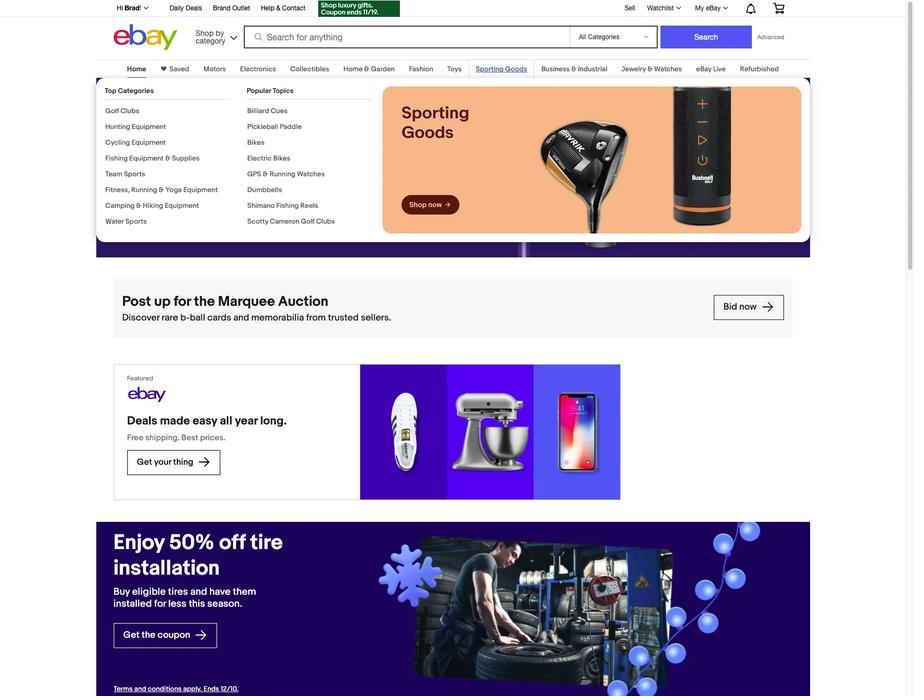Task type: locate. For each thing, give the bounding box(es) containing it.
1 vertical spatial and
[[190, 586, 207, 598]]

0 horizontal spatial for
[[154, 598, 166, 610]]

and right terms
[[134, 685, 146, 693]]

don't miss out link
[[113, 179, 211, 204]]

1 vertical spatial for
[[154, 598, 166, 610]]

equipment for fishing
[[129, 154, 164, 163]]

camping & hiking equipment
[[105, 201, 199, 210]]

1 vertical spatial running
[[131, 186, 157, 194]]

golf clubs link
[[105, 107, 139, 115]]

reels
[[300, 201, 318, 210]]

1 vertical spatial the
[[194, 293, 215, 310]]

0 vertical spatial bikes
[[247, 138, 265, 147]]

yoga
[[165, 186, 182, 194]]

fashion link
[[409, 65, 433, 73]]

0 vertical spatial and
[[233, 312, 249, 323]]

this
[[189, 598, 205, 610]]

up up fishing equipment & supplies
[[139, 142, 151, 154]]

gps
[[247, 170, 261, 179]]

gps & running watches link
[[247, 170, 325, 179]]

prices.
[[200, 433, 226, 443]]

off inside 'up to $350 off dyson wrap up limited-time holiday deals direct from the brand.'
[[225, 86, 251, 112]]

scotty cameron golf clubs
[[247, 217, 335, 226]]

& for home & garden
[[364, 65, 370, 73]]

0 vertical spatial golf
[[105, 107, 119, 115]]

home left garden
[[344, 65, 363, 73]]

& inside account navigation
[[276, 4, 280, 12]]

sellers.
[[361, 312, 391, 323]]

equipment up cycling equipment
[[132, 122, 166, 131]]

0 vertical spatial from
[[143, 154, 164, 166]]

industrial
[[578, 65, 608, 73]]

0 horizontal spatial the
[[142, 630, 156, 641]]

get
[[137, 457, 152, 468], [123, 630, 140, 641]]

daily
[[170, 4, 184, 12]]

2 horizontal spatial and
[[233, 312, 249, 323]]

the inside get the coupon link
[[142, 630, 156, 641]]

1 horizontal spatial fishing
[[276, 201, 299, 210]]

0 vertical spatial fishing
[[105, 154, 128, 163]]

for down eligible at the left of page
[[154, 598, 166, 610]]

1 horizontal spatial home
[[344, 65, 363, 73]]

from down auction
[[306, 312, 326, 323]]

sports right water
[[125, 217, 147, 226]]

live
[[713, 65, 726, 73]]

fitness, running & yoga equipment
[[105, 186, 218, 194]]

deals right daily on the top of the page
[[186, 4, 202, 12]]

fishing
[[105, 154, 128, 163], [276, 201, 299, 210]]

electric bikes
[[247, 154, 291, 163]]

0 vertical spatial deals
[[186, 4, 202, 12]]

1 horizontal spatial and
[[190, 586, 207, 598]]

toys
[[448, 65, 462, 73]]

0 vertical spatial the
[[166, 154, 181, 166]]

clubs inside the popular topics element
[[316, 217, 335, 226]]

goods
[[505, 65, 527, 73]]

1 horizontal spatial the
[[166, 154, 181, 166]]

1 home from the left
[[127, 65, 146, 73]]

water
[[105, 217, 124, 226]]

ebay right my
[[706, 4, 721, 12]]

toys link
[[448, 65, 462, 73]]

conditions
[[148, 685, 182, 693]]

1 vertical spatial get
[[123, 630, 140, 641]]

fishing up cameron
[[276, 201, 299, 210]]

1 horizontal spatial up
[[154, 293, 171, 310]]

0 horizontal spatial deals
[[127, 414, 157, 428]]

1 vertical spatial from
[[306, 312, 326, 323]]

cues
[[271, 107, 288, 115]]

sell link
[[620, 4, 640, 12]]

main content
[[0, 53, 906, 696]]

and up this
[[190, 586, 207, 598]]

direct
[[113, 154, 141, 166]]

deals up free
[[127, 414, 157, 428]]

coupon
[[158, 630, 190, 641]]

1 vertical spatial clubs
[[316, 217, 335, 226]]

advanced
[[758, 34, 785, 40]]

0 vertical spatial sports
[[124, 170, 145, 179]]

from down limited-
[[143, 154, 164, 166]]

top categories element
[[105, 87, 229, 233]]

made
[[160, 414, 190, 428]]

0 horizontal spatial clubs
[[121, 107, 139, 115]]

billiard cues link
[[247, 107, 288, 115]]

post
[[122, 293, 151, 310]]

terms and conditions apply. ends 12/10.
[[113, 685, 239, 693]]

0 vertical spatial clubs
[[121, 107, 139, 115]]

0 vertical spatial for
[[174, 293, 191, 310]]

clubs up hunting equipment link
[[121, 107, 139, 115]]

1 vertical spatial ebay
[[697, 65, 712, 73]]

clubs
[[121, 107, 139, 115], [316, 217, 335, 226]]

home
[[127, 65, 146, 73], [344, 65, 363, 73]]

0 horizontal spatial home
[[127, 65, 146, 73]]

time
[[188, 142, 208, 154]]

1 horizontal spatial for
[[174, 293, 191, 310]]

12/10.
[[221, 685, 239, 693]]

topics
[[273, 87, 294, 95]]

bikes
[[247, 138, 265, 147], [273, 154, 291, 163]]

billiard
[[247, 107, 269, 115]]

$350
[[169, 86, 220, 112]]

1 horizontal spatial golf
[[301, 217, 315, 226]]

clubs down reels in the top of the page
[[316, 217, 335, 226]]

the down limited-
[[166, 154, 181, 166]]

the up ball
[[194, 293, 215, 310]]

popular topics
[[247, 87, 294, 95]]

running inside top categories element
[[131, 186, 157, 194]]

1 vertical spatial deals
[[127, 414, 157, 428]]

to
[[145, 86, 165, 112]]

help & contact
[[261, 4, 306, 12]]

daily deals link
[[170, 3, 202, 15]]

0 horizontal spatial and
[[134, 685, 146, 693]]

2 horizontal spatial the
[[194, 293, 215, 310]]

get down installed
[[123, 630, 140, 641]]

& inside the popular topics element
[[263, 170, 268, 179]]

1 vertical spatial fishing
[[276, 201, 299, 210]]

from
[[143, 154, 164, 166], [306, 312, 326, 323]]

sports down direct
[[124, 170, 145, 179]]

2 vertical spatial and
[[134, 685, 146, 693]]

0 vertical spatial watches
[[655, 65, 682, 73]]

none submit inside shop by category banner
[[661, 26, 752, 48]]

1 vertical spatial watches
[[297, 170, 325, 179]]

golf down reels in the top of the page
[[301, 217, 315, 226]]

deals inside deals made easy all year long. free shipping. best prices.
[[127, 414, 157, 428]]

electric
[[247, 154, 272, 163]]

get left your
[[137, 457, 152, 468]]

best
[[181, 433, 198, 443]]

paddle
[[280, 122, 302, 131]]

home for home
[[127, 65, 146, 73]]

0 vertical spatial off
[[225, 86, 251, 112]]

2 vertical spatial the
[[142, 630, 156, 641]]

bikes up gps & running watches link
[[273, 154, 291, 163]]

0 vertical spatial ebay
[[706, 4, 721, 12]]

fishing down 'wrap'
[[105, 154, 128, 163]]

1 horizontal spatial from
[[306, 312, 326, 323]]

jewelry & watches
[[622, 65, 682, 73]]

up
[[113, 86, 141, 112]]

equipment for hunting
[[132, 122, 166, 131]]

home up categories
[[127, 65, 146, 73]]

None submit
[[661, 26, 752, 48]]

categories
[[118, 87, 154, 95]]

watches right the jewelry
[[655, 65, 682, 73]]

0 vertical spatial up
[[139, 142, 151, 154]]

equipment up fishing equipment & supplies
[[132, 138, 166, 147]]

1 horizontal spatial running
[[270, 170, 296, 179]]

0 vertical spatial running
[[270, 170, 296, 179]]

team
[[105, 170, 122, 179]]

deals inside account navigation
[[186, 4, 202, 12]]

don't
[[123, 186, 146, 197]]

bikes up electric
[[247, 138, 265, 147]]

0 horizontal spatial fishing
[[105, 154, 128, 163]]

billiard cues
[[247, 107, 288, 115]]

fishing inside the popular topics element
[[276, 201, 299, 210]]

your
[[154, 457, 171, 468]]

1 horizontal spatial deals
[[186, 4, 202, 12]]

1 horizontal spatial clubs
[[316, 217, 335, 226]]

hiking
[[143, 201, 163, 210]]

up up rare
[[154, 293, 171, 310]]

your shopping cart image
[[773, 3, 785, 14]]

and down marquee
[[233, 312, 249, 323]]

golf up hunting on the top left of page
[[105, 107, 119, 115]]

installation
[[113, 556, 220, 581]]

0 horizontal spatial bikes
[[247, 138, 265, 147]]

the inside post up for the marquee auction discover rare b-ball cards and memorabilia from trusted sellers.
[[194, 293, 215, 310]]

up
[[139, 142, 151, 154], [154, 293, 171, 310]]

for up b-
[[174, 293, 191, 310]]

shimano
[[247, 201, 275, 210]]

& for gps & running watches
[[263, 170, 268, 179]]

auction
[[278, 293, 329, 310]]

golf inside top categories element
[[105, 107, 119, 115]]

contact
[[282, 4, 306, 12]]

0 horizontal spatial up
[[139, 142, 151, 154]]

deals made easy all year long. free shipping. best prices.
[[127, 414, 287, 443]]

brand.
[[183, 154, 211, 166]]

0 horizontal spatial watches
[[297, 170, 325, 179]]

0 vertical spatial get
[[137, 457, 152, 468]]

0 horizontal spatial golf
[[105, 107, 119, 115]]

1 vertical spatial up
[[154, 293, 171, 310]]

1 vertical spatial golf
[[301, 217, 315, 226]]

1 vertical spatial sports
[[125, 217, 147, 226]]

supplies
[[172, 154, 200, 163]]

for inside enjoy 50% off tire installation buy eligible tires and have them installed for less this season.
[[154, 598, 166, 610]]

the left coupon on the left bottom of page
[[142, 630, 156, 641]]

up inside 'up to $350 off dyson wrap up limited-time holiday deals direct from the brand.'
[[139, 142, 151, 154]]

0 horizontal spatial from
[[143, 154, 164, 166]]

off
[[225, 86, 251, 112], [219, 530, 246, 556]]

motors link
[[204, 65, 226, 73]]

watches up reels in the top of the page
[[297, 170, 325, 179]]

season.
[[207, 598, 242, 610]]

0 horizontal spatial running
[[131, 186, 157, 194]]

by
[[216, 29, 224, 37]]

shop
[[196, 29, 214, 37]]

miss
[[148, 186, 168, 197]]

1 horizontal spatial bikes
[[273, 154, 291, 163]]

jewelry
[[622, 65, 646, 73]]

off inside enjoy 50% off tire installation buy eligible tires and have them installed for less this season.
[[219, 530, 246, 556]]

2 home from the left
[[344, 65, 363, 73]]

1 vertical spatial off
[[219, 530, 246, 556]]

account navigation
[[111, 0, 793, 19]]

easy
[[193, 414, 217, 428]]

ebay left live
[[697, 65, 712, 73]]

equipment down cycling equipment
[[129, 154, 164, 163]]

my
[[695, 4, 704, 12]]

wrap
[[113, 142, 137, 154]]



Task type: describe. For each thing, give the bounding box(es) containing it.
& for jewelry & watches
[[648, 65, 653, 73]]

dumbbells
[[247, 186, 282, 194]]

!
[[140, 4, 141, 12]]

team sports link
[[105, 170, 145, 179]]

scotty
[[247, 217, 268, 226]]

refurbished link
[[740, 65, 779, 73]]

watchlist link
[[642, 2, 686, 15]]

thing
[[173, 457, 193, 468]]

installed
[[113, 598, 152, 610]]

watches inside the popular topics element
[[297, 170, 325, 179]]

sporting goods link
[[476, 65, 527, 73]]

saved
[[170, 65, 189, 73]]

terms
[[113, 685, 133, 693]]

buy
[[113, 586, 130, 598]]

from inside post up for the marquee auction discover rare b-ball cards and memorabilia from trusted sellers.
[[306, 312, 326, 323]]

top
[[105, 87, 116, 95]]

shop by category
[[196, 29, 225, 45]]

category
[[196, 36, 225, 45]]

up to $350 off dyson link
[[113, 86, 294, 138]]

up inside post up for the marquee auction discover rare b-ball cards and memorabilia from trusted sellers.
[[154, 293, 171, 310]]

outlet
[[232, 4, 250, 12]]

and inside enjoy 50% off tire installation buy eligible tires and have them installed for less this season.
[[190, 586, 207, 598]]

bid now
[[724, 302, 759, 313]]

them
[[233, 586, 256, 598]]

& for business & industrial
[[572, 65, 577, 73]]

clubs inside top categories element
[[121, 107, 139, 115]]

help
[[261, 4, 275, 12]]

ebay live link
[[697, 65, 726, 73]]

water sports
[[105, 217, 147, 226]]

& for help & contact
[[276, 4, 280, 12]]

brand
[[213, 4, 231, 12]]

year
[[235, 414, 258, 428]]

running inside the popular topics element
[[270, 170, 296, 179]]

camping & hiking equipment link
[[105, 201, 199, 210]]

cycling equipment link
[[105, 138, 166, 147]]

1 horizontal spatial watches
[[655, 65, 682, 73]]

business
[[542, 65, 570, 73]]

marquee
[[218, 293, 275, 310]]

ends
[[204, 685, 219, 693]]

sporting goods
[[476, 65, 527, 73]]

water sports link
[[105, 217, 147, 226]]

cycling
[[105, 138, 130, 147]]

dumbbells link
[[247, 186, 282, 194]]

equipment right the yoga
[[183, 186, 218, 194]]

main content containing up to $350 off dyson
[[0, 53, 906, 696]]

fashion
[[409, 65, 433, 73]]

& for camping & hiking equipment
[[136, 201, 141, 210]]

less
[[168, 598, 187, 610]]

home & garden link
[[344, 65, 395, 73]]

tire
[[250, 530, 283, 556]]

sports for team sports
[[124, 170, 145, 179]]

shimano fishing reels link
[[247, 201, 318, 210]]

popular topics element
[[247, 87, 372, 233]]

Search for anything text field
[[245, 27, 568, 47]]

1 vertical spatial bikes
[[273, 154, 291, 163]]

holiday
[[211, 142, 243, 154]]

fitness,
[[105, 186, 130, 194]]

post up for the marquee auction link
[[122, 293, 705, 311]]

equipment for cycling
[[132, 138, 166, 147]]

deals
[[245, 142, 270, 154]]

get the coupon
[[123, 630, 192, 641]]

hi
[[117, 4, 123, 12]]

golf inside the popular topics element
[[301, 217, 315, 226]]

shop by category banner
[[111, 0, 793, 53]]

up to $350 off dyson wrap up limited-time holiday deals direct from the brand.
[[113, 86, 270, 166]]

brand outlet
[[213, 4, 250, 12]]

camping
[[105, 201, 135, 210]]

tires
[[168, 586, 188, 598]]

terms and conditions apply. ends 12/10. link
[[113, 685, 239, 693]]

from inside 'up to $350 off dyson wrap up limited-time holiday deals direct from the brand.'
[[143, 154, 164, 166]]

cards
[[207, 312, 231, 323]]

fishing inside top categories element
[[105, 154, 128, 163]]

sports for water sports
[[125, 217, 147, 226]]

out
[[170, 186, 184, 197]]

electronics
[[240, 65, 276, 73]]

home for home & garden
[[344, 65, 363, 73]]

bid now link
[[714, 295, 784, 320]]

trusted
[[328, 312, 359, 323]]

scotty cameron golf clubs link
[[247, 217, 335, 226]]

fishing equipment & supplies
[[105, 154, 200, 163]]

garden
[[371, 65, 395, 73]]

long.
[[260, 414, 287, 428]]

jewelry & watches link
[[622, 65, 682, 73]]

the inside 'up to $350 off dyson wrap up limited-time holiday deals direct from the brand.'
[[166, 154, 181, 166]]

saved link
[[166, 65, 189, 73]]

dyson
[[113, 111, 174, 137]]

equipment down 'out'
[[165, 201, 199, 210]]

50%
[[169, 530, 215, 556]]

sporting goods - shop now image
[[382, 87, 802, 234]]

get the coupon image
[[319, 1, 400, 17]]

hi brad !
[[117, 4, 141, 12]]

get for get the coupon
[[123, 630, 140, 641]]

pickleball
[[247, 122, 278, 131]]

cycling equipment
[[105, 138, 166, 147]]

my ebay link
[[689, 2, 733, 15]]

advanced link
[[752, 26, 790, 48]]

ebay inside "link"
[[706, 4, 721, 12]]

home & garden
[[344, 65, 395, 73]]

get for get your thing
[[137, 457, 152, 468]]

and inside post up for the marquee auction discover rare b-ball cards and memorabilia from trusted sellers.
[[233, 312, 249, 323]]

watchlist
[[647, 4, 674, 12]]

for inside post up for the marquee auction discover rare b-ball cards and memorabilia from trusted sellers.
[[174, 293, 191, 310]]

electronics link
[[240, 65, 276, 73]]

get the coupon link
[[113, 623, 217, 648]]

eligible
[[132, 586, 166, 598]]

daily deals
[[170, 4, 202, 12]]



Task type: vqa. For each thing, say whether or not it's contained in the screenshot.
Bag
no



